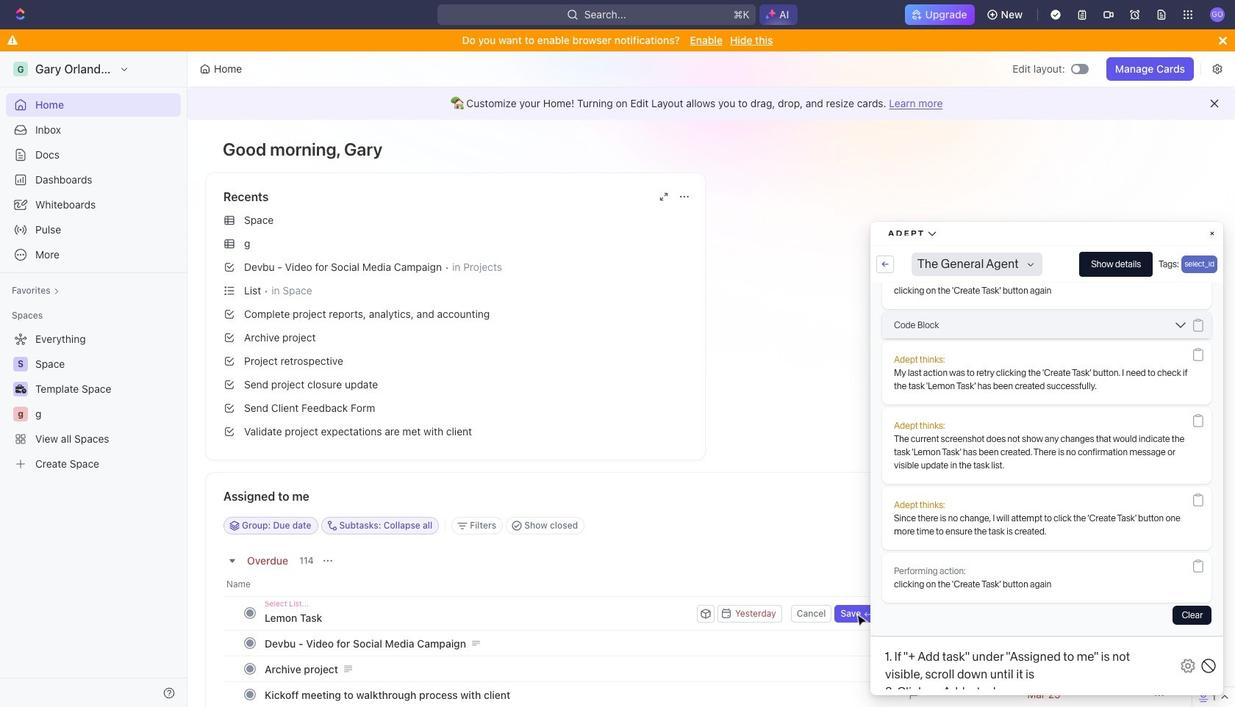 Task type: vqa. For each thing, say whether or not it's contained in the screenshot.
TREE at the left
yes



Task type: describe. For each thing, give the bounding box(es) containing it.
tree inside sidebar navigation
[[6, 328, 181, 476]]

business time image
[[15, 385, 26, 394]]

gary orlando's workspace, , element
[[13, 62, 28, 76]]

g, , element
[[13, 407, 28, 422]]

sidebar navigation
[[0, 51, 190, 708]]

Search tasks... text field
[[994, 515, 1141, 537]]



Task type: locate. For each thing, give the bounding box(es) containing it.
Task Name text field
[[265, 606, 694, 630]]

space, , element
[[13, 357, 28, 372]]

alert
[[187, 87, 1235, 120]]

tree
[[6, 328, 181, 476]]



